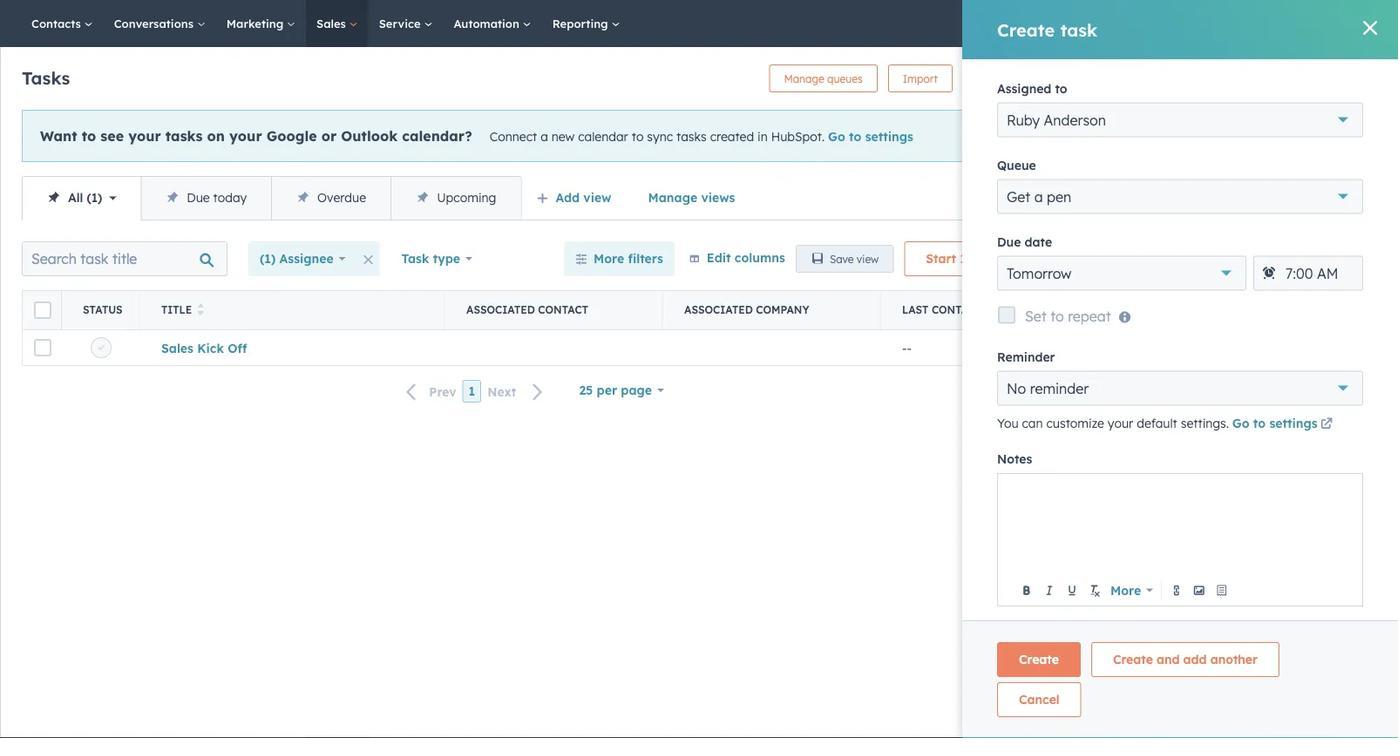 Task type: locate. For each thing, give the bounding box(es) containing it.
can
[[1147, 390, 1168, 406], [1022, 415, 1043, 430]]

create up cancel
[[1019, 652, 1059, 667]]

manage for manage queues
[[784, 72, 824, 85]]

today
[[213, 190, 247, 205]]

Search HubSpot search field
[[1153, 9, 1367, 38]]

on up due today
[[207, 127, 225, 144]]

1 vertical spatial view
[[857, 252, 879, 265]]

1 vertical spatial on
[[1199, 390, 1213, 406]]

2 press to sort. element from the left
[[1002, 303, 1008, 317]]

link opens in a new window image
[[1321, 418, 1333, 430]]

company
[[756, 303, 809, 316]]

view right save
[[857, 252, 879, 265]]

task right start
[[970, 251, 995, 266]]

view for add view
[[583, 190, 612, 205]]

to for want to see your tasks on your google or outlook calendar?
[[82, 127, 96, 144]]

edit
[[707, 250, 731, 265]]

and inside 'now you can stay on top of your daily work, keep track of your schedule, and manage your leads all in one place.'
[[1219, 411, 1241, 427]]

manage left views
[[648, 190, 698, 205]]

2 horizontal spatial task
[[1060, 19, 1098, 41]]

1 vertical spatial prospecting
[[1208, 464, 1281, 479]]

to
[[1055, 80, 1067, 96], [82, 127, 96, 144], [632, 129, 644, 144], [849, 129, 862, 144], [1051, 307, 1064, 325], [1253, 415, 1266, 430], [1192, 464, 1204, 479]]

assigned to
[[997, 80, 1067, 96]]

0 vertical spatial and
[[1219, 411, 1241, 427]]

0 horizontal spatial can
[[1022, 415, 1043, 430]]

contacted
[[932, 303, 996, 316]]

Search task title search field
[[22, 241, 228, 276]]

0 vertical spatial settings
[[865, 129, 913, 144]]

1 vertical spatial 1
[[960, 251, 966, 266]]

task
[[401, 251, 429, 266]]

0 horizontal spatial a
[[541, 129, 548, 144]]

queues
[[827, 72, 863, 85]]

contacts link
[[21, 0, 103, 47]]

task type
[[401, 251, 460, 266]]

2 vertical spatial task
[[970, 251, 995, 266]]

2 vertical spatial go
[[1171, 464, 1188, 479]]

search button
[[1353, 9, 1382, 38]]

create up create task link
[[997, 19, 1055, 41]]

to down settings.
[[1192, 464, 1204, 479]]

1 vertical spatial create task
[[978, 72, 1035, 85]]

1 horizontal spatial of
[[1240, 390, 1252, 406]]

press to sort. image left the set
[[1002, 303, 1008, 316]]

a right the get
[[1034, 188, 1043, 205]]

manage
[[1244, 411, 1292, 427]]

a inside "alert"
[[541, 129, 548, 144]]

work,
[[1315, 390, 1346, 406]]

create task link
[[963, 65, 1050, 92]]

0 horizontal spatial go to settings link
[[828, 129, 913, 144]]

to up ruby anderson
[[1055, 80, 1067, 96]]

get a pen button
[[997, 179, 1363, 214]]

edit columns button
[[688, 247, 785, 269]]

1 horizontal spatial associated
[[684, 303, 753, 316]]

go right hubspot.
[[828, 129, 845, 144]]

1 vertical spatial in
[[1375, 411, 1385, 427]]

2 horizontal spatial 1
[[960, 251, 966, 266]]

press to sort. image
[[197, 303, 204, 316], [1002, 303, 1008, 316]]

0 vertical spatial on
[[207, 127, 225, 144]]

1 inside start 1 task button
[[960, 251, 966, 266]]

go to settings link down daily in the right bottom of the page
[[1232, 414, 1336, 435]]

to right the set
[[1051, 307, 1064, 325]]

task inside start 1 task button
[[970, 251, 995, 266]]

(1)
[[260, 251, 276, 266]]

all
[[68, 190, 83, 205]]

press to sort. element left the set
[[1002, 303, 1008, 317]]

0 vertical spatial go
[[828, 129, 845, 144]]

and down top
[[1219, 411, 1241, 427]]

create task up assigned to
[[997, 19, 1098, 41]]

due date element
[[1253, 256, 1363, 291]]

this panel has been replaced by the prospecting workspace
[[1109, 104, 1361, 139]]

0 vertical spatial prospecting
[[1152, 121, 1235, 139]]

1 press to sort. image from the left
[[197, 303, 204, 316]]

1 horizontal spatial can
[[1147, 390, 1168, 406]]

0 horizontal spatial in
[[758, 129, 768, 144]]

start
[[926, 251, 956, 266]]

view inside button
[[857, 252, 879, 265]]

to right hubspot.
[[849, 129, 862, 144]]

0 horizontal spatial sales
[[161, 340, 193, 355]]

workspace
[[1240, 121, 1317, 139]]

a for connect
[[541, 129, 548, 144]]

1 horizontal spatial go to settings link
[[1232, 414, 1336, 435]]

1 vertical spatial more
[[1111, 583, 1141, 598]]

1 vertical spatial sales
[[161, 340, 193, 355]]

1 horizontal spatial view
[[857, 252, 879, 265]]

sales kick off
[[161, 340, 247, 355]]

link opens in a new window image for go to prospecting link
[[1284, 462, 1296, 483]]

due left date on the top right
[[997, 234, 1021, 249]]

0 horizontal spatial go
[[828, 129, 845, 144]]

date
[[1025, 234, 1052, 249]]

create inside button
[[1019, 652, 1059, 667]]

tasks right sync
[[676, 129, 707, 144]]

0 horizontal spatial manage
[[648, 190, 698, 205]]

1 right all
[[91, 190, 98, 205]]

edit columns
[[707, 250, 785, 265]]

task inside create task link
[[1014, 72, 1035, 85]]

2 horizontal spatial go
[[1232, 415, 1250, 430]]

1 horizontal spatial press to sort. image
[[1002, 303, 1008, 316]]

sales for sales
[[316, 16, 349, 31]]

stay
[[1171, 390, 1196, 406]]

add view button
[[525, 180, 626, 215]]

0 horizontal spatial task
[[970, 251, 995, 266]]

assignee
[[279, 251, 334, 266]]

of right top
[[1240, 390, 1252, 406]]

in right created
[[758, 129, 768, 144]]

0 vertical spatial more
[[594, 251, 624, 266]]

navigation
[[22, 176, 522, 221]]

and left add
[[1157, 652, 1180, 667]]

(1) assignee button
[[248, 241, 357, 276]]

more inside popup button
[[1111, 583, 1141, 598]]

ruby anderson button
[[997, 102, 1363, 137]]

0 vertical spatial task
[[1060, 19, 1098, 41]]

last
[[902, 303, 929, 316]]

0 vertical spatial manage
[[784, 72, 824, 85]]

1 vertical spatial and
[[1157, 652, 1180, 667]]

can right "you"
[[1022, 415, 1043, 430]]

reminder
[[1030, 379, 1089, 397]]

to left see on the left top of the page
[[82, 127, 96, 144]]

on
[[207, 127, 225, 144], [1199, 390, 1213, 406]]

0 horizontal spatial press to sort. element
[[197, 303, 204, 317]]

1 vertical spatial go
[[1232, 415, 1250, 430]]

1 horizontal spatial go
[[1171, 464, 1188, 479]]

0 horizontal spatial tasks
[[165, 127, 203, 144]]

0 vertical spatial view
[[583, 190, 612, 205]]

off
[[228, 340, 247, 355]]

1 right start
[[960, 251, 966, 266]]

upcoming link
[[391, 177, 521, 220]]

press to sort. image right title
[[197, 303, 204, 316]]

manage views
[[648, 190, 735, 205]]

create
[[997, 19, 1055, 41], [978, 72, 1011, 85], [1019, 652, 1059, 667], [1113, 652, 1153, 667]]

0 vertical spatial go to settings link
[[828, 129, 913, 144]]

due inside navigation
[[187, 190, 210, 205]]

hubspot.
[[771, 129, 825, 144]]

manage left queues
[[784, 72, 824, 85]]

1 horizontal spatial settings
[[1270, 415, 1318, 430]]

associated contact
[[466, 303, 588, 316]]

1 horizontal spatial in
[[1375, 411, 1385, 427]]

in right all
[[1375, 411, 1385, 427]]

0 horizontal spatial on
[[207, 127, 225, 144]]

daily
[[1284, 390, 1312, 406]]

a for get
[[1034, 188, 1043, 205]]

0 vertical spatial in
[[758, 129, 768, 144]]

0 horizontal spatial due
[[187, 190, 210, 205]]

column header
[[23, 291, 62, 329]]

google
[[267, 127, 317, 144]]

press to sort. element right title
[[197, 303, 204, 317]]

1 vertical spatial a
[[1034, 188, 1043, 205]]

sales
[[316, 16, 349, 31], [161, 340, 193, 355]]

1 vertical spatial go to settings link
[[1232, 414, 1336, 435]]

1 associated from the left
[[466, 303, 535, 316]]

1 vertical spatial due
[[997, 234, 1021, 249]]

in
[[758, 129, 768, 144], [1375, 411, 1385, 427]]

to for assigned to
[[1055, 80, 1067, 96]]

service link
[[368, 0, 443, 47]]

2 vertical spatial 1
[[469, 384, 475, 399]]

press to sort. element for last contacted
[[1002, 303, 1008, 317]]

go for go to prospecting
[[1171, 464, 1188, 479]]

tasks up due today link
[[165, 127, 203, 144]]

more for more
[[1111, 583, 1141, 598]]

close image
[[1363, 21, 1377, 35]]

settings down daily in the right bottom of the page
[[1270, 415, 1318, 430]]

on inside "alert"
[[207, 127, 225, 144]]

go to settings link for connect a new calendar to sync tasks created in hubspot.
[[828, 129, 913, 144]]

want to see your tasks on your google or outlook calendar?
[[40, 127, 472, 144]]

been
[[1214, 104, 1248, 121]]

go inside "alert"
[[828, 129, 845, 144]]

1 horizontal spatial sales
[[316, 16, 349, 31]]

start 1 task button
[[904, 241, 1036, 276]]

1 right prev
[[469, 384, 475, 399]]

go to settings link down queues
[[828, 129, 913, 144]]

per
[[597, 383, 617, 398]]

0 vertical spatial a
[[541, 129, 548, 144]]

or
[[321, 127, 337, 144]]

sales left 'kick'
[[161, 340, 193, 355]]

go to settings link
[[828, 129, 913, 144], [1232, 414, 1336, 435]]

tomorrow button
[[997, 256, 1247, 291]]

create task
[[997, 19, 1098, 41], [978, 72, 1035, 85]]

no
[[1007, 379, 1026, 397]]

1 horizontal spatial more
[[1111, 583, 1141, 598]]

1 horizontal spatial a
[[1034, 188, 1043, 205]]

manage inside manage queues link
[[784, 72, 824, 85]]

task
[[1060, 19, 1098, 41], [1014, 72, 1035, 85], [970, 251, 995, 266]]

on left top
[[1199, 390, 1213, 406]]

view right add
[[583, 190, 612, 205]]

1 vertical spatial can
[[1022, 415, 1043, 430]]

manage queues
[[784, 72, 863, 85]]

overdue link
[[271, 177, 391, 220]]

1 horizontal spatial manage
[[784, 72, 824, 85]]

and inside create and add another button
[[1157, 652, 1180, 667]]

of
[[1240, 390, 1252, 406], [1117, 411, 1129, 427]]

automation link
[[443, 0, 542, 47]]

associated down edit
[[684, 303, 753, 316]]

task up assigned to
[[1060, 19, 1098, 41]]

0 vertical spatial sales
[[316, 16, 349, 31]]

the
[[1339, 104, 1361, 121]]

link opens in a new window image
[[1321, 414, 1333, 435], [1284, 462, 1296, 483], [1284, 467, 1296, 479]]

create left add
[[1113, 652, 1153, 667]]

HH:MM text field
[[1253, 256, 1363, 291]]

settings down import link
[[865, 129, 913, 144]]

1 horizontal spatial on
[[1199, 390, 1213, 406]]

0 horizontal spatial press to sort. image
[[197, 303, 204, 316]]

go for go to settings
[[1232, 415, 1250, 430]]

add
[[556, 190, 580, 205]]

1 horizontal spatial press to sort. element
[[1002, 303, 1008, 317]]

go to settings link inside want to see your tasks on your google or outlook calendar? "alert"
[[828, 129, 913, 144]]

2 associated from the left
[[684, 303, 753, 316]]

marketing
[[226, 16, 287, 31]]

1 horizontal spatial 1
[[469, 384, 475, 399]]

contact
[[538, 303, 588, 316]]

0 horizontal spatial of
[[1117, 411, 1129, 427]]

task up ruby
[[1014, 72, 1035, 85]]

more filters link
[[564, 241, 675, 276]]

a inside 'popup button'
[[1034, 188, 1043, 205]]

1 vertical spatial task
[[1014, 72, 1035, 85]]

1 horizontal spatial task
[[1014, 72, 1035, 85]]

views
[[701, 190, 735, 205]]

0 horizontal spatial 1
[[91, 190, 98, 205]]

next
[[487, 384, 516, 399]]

can right the "you" on the bottom of the page
[[1147, 390, 1168, 406]]

to up the place.
[[1253, 415, 1266, 430]]

go up the place.
[[1232, 415, 1250, 430]]

manage
[[784, 72, 824, 85], [648, 190, 698, 205]]

0 horizontal spatial view
[[583, 190, 612, 205]]

2 press to sort. image from the left
[[1002, 303, 1008, 316]]

go to settings link for you can customize your default settings.
[[1232, 414, 1336, 435]]

0 vertical spatial due
[[187, 190, 210, 205]]

associated left contact
[[466, 303, 535, 316]]

0 horizontal spatial and
[[1157, 652, 1180, 667]]

1 horizontal spatial due
[[997, 234, 1021, 249]]

1 horizontal spatial and
[[1219, 411, 1241, 427]]

connect a new calendar to sync tasks created in hubspot. go to settings
[[490, 129, 913, 144]]

0 horizontal spatial settings
[[865, 129, 913, 144]]

view
[[583, 190, 612, 205], [857, 252, 879, 265]]

go down schedule,
[[1171, 464, 1188, 479]]

1 vertical spatial settings
[[1270, 415, 1318, 430]]

due left today
[[187, 190, 210, 205]]

sales left service
[[316, 16, 349, 31]]

press to sort. image for title
[[197, 303, 204, 316]]

a left the new
[[541, 129, 548, 144]]

repeat
[[1068, 307, 1111, 325]]

title
[[161, 303, 192, 316]]

1 vertical spatial manage
[[648, 190, 698, 205]]

create up ruby
[[978, 72, 1011, 85]]

0 vertical spatial can
[[1147, 390, 1168, 406]]

1 press to sort. element from the left
[[197, 303, 204, 317]]

press to sort. element
[[197, 303, 204, 317], [1002, 303, 1008, 317]]

0 horizontal spatial associated
[[466, 303, 535, 316]]

of down the "you" on the bottom of the page
[[1117, 411, 1129, 427]]

(1) assignee
[[260, 251, 334, 266]]

track
[[1085, 411, 1114, 427]]

create task up ruby
[[978, 72, 1035, 85]]

0 horizontal spatial more
[[594, 251, 624, 266]]

create and add another
[[1113, 652, 1258, 667]]

all
[[1358, 411, 1371, 427]]

manage inside manage views link
[[648, 190, 698, 205]]

view inside popup button
[[583, 190, 612, 205]]



Task type: vqa. For each thing, say whether or not it's contained in the screenshot.
The Bookmarks ICON
no



Task type: describe. For each thing, give the bounding box(es) containing it.
sales kick off button
[[161, 340, 247, 355]]

associated for associated contact
[[466, 303, 535, 316]]

now you can stay on top of your daily work, keep track of your schedule, and manage your leads all in one place.
[[1085, 390, 1385, 448]]

due for due date
[[997, 234, 1021, 249]]

reporting link
[[542, 0, 631, 47]]

associated company
[[684, 303, 809, 316]]

reporting
[[552, 16, 611, 31]]

view for save view
[[857, 252, 879, 265]]

marketing link
[[216, 0, 306, 47]]

manage for manage views
[[648, 190, 698, 205]]

in inside want to see your tasks on your google or outlook calendar? "alert"
[[758, 129, 768, 144]]

place.
[[1230, 432, 1264, 448]]

pagination navigation
[[396, 380, 554, 403]]

1 - from the left
[[902, 340, 907, 355]]

to for go to settings
[[1253, 415, 1266, 430]]

prev button
[[396, 380, 463, 403]]

add view
[[556, 190, 612, 205]]

default
[[1137, 415, 1177, 430]]

sales for sales kick off
[[161, 340, 193, 355]]

tasks
[[22, 67, 70, 88]]

no reminder
[[1007, 379, 1089, 397]]

schedule,
[[1162, 411, 1215, 427]]

automation
[[454, 16, 523, 31]]

prospecting inside this panel has been replaced by the prospecting workspace
[[1152, 121, 1235, 139]]

1 horizontal spatial tasks
[[676, 129, 707, 144]]

associated contact column header
[[445, 291, 663, 329]]

can inside 'now you can stay on top of your daily work, keep track of your schedule, and manage your leads all in one place.'
[[1147, 390, 1168, 406]]

import link
[[888, 65, 953, 92]]

due for due today
[[187, 190, 210, 205]]

1 vertical spatial of
[[1117, 411, 1129, 427]]

associated for associated company
[[684, 303, 753, 316]]

create inside button
[[1113, 652, 1153, 667]]

keep
[[1349, 390, 1377, 406]]

outlook
[[341, 127, 398, 144]]

ruby anderson
[[1007, 111, 1106, 128]]

due today link
[[141, 177, 271, 220]]

one
[[1205, 432, 1227, 448]]

connect
[[490, 129, 537, 144]]

overdue
[[317, 190, 366, 205]]

another
[[1210, 652, 1258, 667]]

conversations link
[[103, 0, 216, 47]]

go to prospecting link
[[1171, 462, 1299, 483]]

settings inside want to see your tasks on your google or outlook calendar? "alert"
[[865, 129, 913, 144]]

create button
[[997, 642, 1081, 677]]

save view
[[830, 252, 879, 265]]

want to see your tasks on your google or outlook calendar? alert
[[22, 110, 1050, 162]]

due today
[[187, 190, 247, 205]]

1 inside 1 button
[[469, 384, 475, 399]]

created
[[710, 129, 754, 144]]

prev
[[429, 384, 456, 399]]

associated company column header
[[663, 291, 881, 329]]

more for more filters
[[594, 251, 624, 266]]

you
[[1122, 390, 1143, 406]]

kick
[[197, 340, 224, 355]]

tomorrow
[[1007, 264, 1072, 282]]

link opens in a new window image for go to settings link related to you can customize your default settings.
[[1321, 414, 1333, 435]]

assigned
[[997, 80, 1052, 96]]

conversations
[[114, 16, 197, 31]]

press to sort. element for title
[[197, 303, 204, 317]]

--
[[902, 340, 912, 355]]

to for go to prospecting
[[1192, 464, 1204, 479]]

(
[[87, 190, 91, 205]]

0 vertical spatial of
[[1240, 390, 1252, 406]]

service
[[379, 16, 424, 31]]

0 vertical spatial create task
[[997, 19, 1098, 41]]

you can customize your default settings.
[[997, 415, 1232, 430]]

now
[[1093, 390, 1119, 406]]

on inside 'now you can stay on top of your daily work, keep track of your schedule, and manage your leads all in one place.'
[[1199, 390, 1213, 406]]

close image
[[1017, 132, 1028, 142]]

tasks banner
[[22, 59, 1050, 92]]

upcoming
[[437, 190, 496, 205]]

due date
[[997, 234, 1052, 249]]

0 vertical spatial 1
[[91, 190, 98, 205]]

25 per page
[[579, 383, 652, 398]]

to for set to repeat
[[1051, 307, 1064, 325]]

link opens in a new window image inside go to prospecting link
[[1284, 467, 1296, 479]]

filters
[[628, 251, 663, 266]]

anderson
[[1044, 111, 1106, 128]]

new
[[552, 129, 575, 144]]

pen
[[1047, 188, 1071, 205]]

status column header
[[62, 291, 140, 329]]

1 button
[[463, 380, 481, 403]]

press to sort. image for last contacted
[[1002, 303, 1008, 316]]

panel
[[1141, 104, 1180, 121]]

you
[[997, 415, 1019, 430]]

task type button
[[390, 241, 484, 276]]

has
[[1185, 104, 1209, 121]]

queue
[[997, 157, 1036, 172]]

settings.
[[1181, 415, 1229, 430]]

save
[[830, 252, 854, 265]]

top
[[1217, 390, 1236, 406]]

set to repeat
[[1025, 307, 1111, 325]]

cancel button
[[997, 683, 1081, 717]]

prospecting inside go to prospecting link
[[1208, 464, 1281, 479]]

more button
[[1107, 578, 1157, 603]]

columns
[[735, 250, 785, 265]]

last contacted
[[902, 303, 996, 316]]

create task inside tasks banner
[[978, 72, 1035, 85]]

by
[[1317, 104, 1334, 121]]

get a pen
[[1007, 188, 1071, 205]]

search image
[[1362, 17, 1374, 30]]

contacts
[[31, 16, 84, 31]]

sales link
[[306, 0, 368, 47]]

task status: not completed image
[[98, 345, 105, 352]]

2 - from the left
[[907, 340, 912, 355]]

in inside 'now you can stay on top of your daily work, keep track of your schedule, and manage your leads all in one place.'
[[1375, 411, 1385, 427]]

see
[[101, 127, 124, 144]]

go to prospecting
[[1171, 464, 1281, 479]]

to left sync
[[632, 129, 644, 144]]

navigation containing all
[[22, 176, 522, 221]]

save view button
[[796, 245, 894, 273]]

create inside tasks banner
[[978, 72, 1011, 85]]

reminder
[[997, 349, 1055, 364]]

all ( 1 )
[[68, 190, 102, 205]]

this
[[1109, 104, 1137, 121]]



